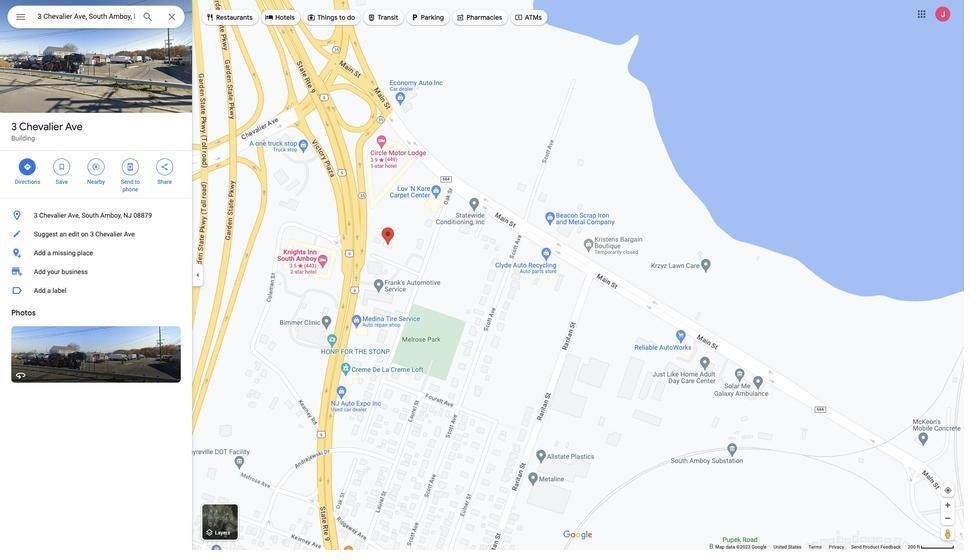Task type: locate. For each thing, give the bounding box(es) containing it.
3 chevalier ave main content
[[0, 0, 192, 551]]

3 inside the 3 chevalier ave, south amboy, nj 08879 button
[[34, 212, 38, 219]]

 atms
[[514, 12, 542, 23]]

google maps element
[[0, 0, 964, 551]]

ave inside button
[[124, 231, 135, 238]]

200 ft
[[908, 545, 920, 550]]

send inside button
[[851, 545, 862, 550]]

3
[[11, 121, 17, 134], [34, 212, 38, 219], [90, 231, 94, 238]]

0 vertical spatial send
[[121, 179, 133, 185]]

chevalier down amboy,
[[95, 231, 122, 238]]

footer containing map data ©2023 google
[[715, 545, 908, 551]]

none field inside 3 chevalier ave, south amboy, nj 08879 field
[[38, 11, 135, 22]]

chevalier inside 3 chevalier ave building
[[19, 121, 63, 134]]

1 vertical spatial add
[[34, 268, 46, 276]]

add down "suggest" at the top left of page
[[34, 249, 46, 257]]

save
[[56, 179, 68, 185]]

3 inside 3 chevalier ave building
[[11, 121, 17, 134]]

None field
[[38, 11, 135, 22]]

1 horizontal spatial to
[[339, 13, 345, 22]]

 search field
[[8, 6, 185, 30]]

footer inside google maps element
[[715, 545, 908, 551]]

3 Chevalier Ave, South Amboy, NJ 08879 field
[[8, 6, 185, 28]]

send inside send to phone
[[121, 179, 133, 185]]

directions
[[15, 179, 40, 185]]

add for add a label
[[34, 287, 46, 295]]

2 vertical spatial add
[[34, 287, 46, 295]]

2 horizontal spatial 3
[[90, 231, 94, 238]]

add
[[34, 249, 46, 257], [34, 268, 46, 276], [34, 287, 46, 295]]

1 vertical spatial to
[[135, 179, 140, 185]]

a left the label
[[47, 287, 51, 295]]

collapse side panel image
[[193, 270, 203, 281]]

to up 'phone'
[[135, 179, 140, 185]]


[[456, 12, 465, 23]]

200
[[908, 545, 916, 550]]

 things to do
[[307, 12, 355, 23]]

1 add from the top
[[34, 249, 46, 257]]

send product feedback button
[[851, 545, 901, 551]]

 transit
[[367, 12, 398, 23]]

layers
[[215, 531, 230, 537]]

suggest an edit on 3 chevalier ave
[[34, 231, 135, 238]]

chevalier inside button
[[95, 231, 122, 238]]

on
[[81, 231, 88, 238]]

2 add from the top
[[34, 268, 46, 276]]

to inside  things to do
[[339, 13, 345, 22]]

send up 'phone'
[[121, 179, 133, 185]]

1 vertical spatial ave
[[124, 231, 135, 238]]

add left the label
[[34, 287, 46, 295]]

2 a from the top
[[47, 287, 51, 295]]

3 chevalier ave, south amboy, nj 08879
[[34, 212, 152, 219]]

send
[[121, 179, 133, 185], [851, 545, 862, 550]]

add a label button
[[0, 281, 192, 300]]

0 vertical spatial 3
[[11, 121, 17, 134]]

atms
[[525, 13, 542, 22]]

1 horizontal spatial ave
[[124, 231, 135, 238]]

a
[[47, 249, 51, 257], [47, 287, 51, 295]]

states
[[788, 545, 801, 550]]

1 vertical spatial send
[[851, 545, 862, 550]]

1 horizontal spatial 3
[[34, 212, 38, 219]]

chevalier
[[19, 121, 63, 134], [39, 212, 66, 219], [95, 231, 122, 238]]

united
[[774, 545, 787, 550]]

add your business
[[34, 268, 88, 276]]

things
[[317, 13, 338, 22]]

0 vertical spatial a
[[47, 249, 51, 257]]

1 a from the top
[[47, 249, 51, 257]]

chevalier inside button
[[39, 212, 66, 219]]

3 for ave,
[[34, 212, 38, 219]]

map data ©2023 google
[[715, 545, 766, 550]]

to
[[339, 13, 345, 22], [135, 179, 140, 185]]

do
[[347, 13, 355, 22]]

0 horizontal spatial send
[[121, 179, 133, 185]]

3 up "suggest" at the top left of page
[[34, 212, 38, 219]]

a for label
[[47, 287, 51, 295]]

3 right on
[[90, 231, 94, 238]]

an
[[60, 231, 67, 238]]

to inside send to phone
[[135, 179, 140, 185]]

2 vertical spatial 3
[[90, 231, 94, 238]]

add for add a missing place
[[34, 249, 46, 257]]

0 vertical spatial to
[[339, 13, 345, 22]]

missing
[[52, 249, 76, 257]]

0 horizontal spatial ave
[[65, 121, 83, 134]]

chevalier up building
[[19, 121, 63, 134]]

3 add from the top
[[34, 287, 46, 295]]

©2023
[[736, 545, 750, 550]]

a left missing on the top left
[[47, 249, 51, 257]]

google
[[752, 545, 766, 550]]

2 vertical spatial chevalier
[[95, 231, 122, 238]]

ave down nj
[[124, 231, 135, 238]]

0 horizontal spatial to
[[135, 179, 140, 185]]


[[367, 12, 376, 23]]

1 vertical spatial a
[[47, 287, 51, 295]]

 restaurants
[[206, 12, 253, 23]]

photos
[[11, 309, 36, 318]]

ave up "" at the top of page
[[65, 121, 83, 134]]

0 vertical spatial add
[[34, 249, 46, 257]]

ave
[[65, 121, 83, 134], [124, 231, 135, 238]]


[[410, 12, 419, 23]]

1 vertical spatial 3
[[34, 212, 38, 219]]

product
[[863, 545, 879, 550]]

show street view coverage image
[[941, 527, 955, 541]]

add left "your"
[[34, 268, 46, 276]]

1 horizontal spatial send
[[851, 545, 862, 550]]

to left do
[[339, 13, 345, 22]]

200 ft button
[[908, 545, 954, 550]]

send to phone
[[121, 179, 140, 193]]

terms
[[809, 545, 822, 550]]

 button
[[8, 6, 34, 30]]

3 inside suggest an edit on 3 chevalier ave button
[[90, 231, 94, 238]]

0 horizontal spatial 3
[[11, 121, 17, 134]]

0 vertical spatial chevalier
[[19, 121, 63, 134]]

0 vertical spatial ave
[[65, 121, 83, 134]]


[[23, 162, 32, 172]]

send left product
[[851, 545, 862, 550]]

footer
[[715, 545, 908, 551]]

3 up building
[[11, 121, 17, 134]]

add a label
[[34, 287, 66, 295]]

1 vertical spatial chevalier
[[39, 212, 66, 219]]


[[15, 10, 26, 24]]

3 chevalier ave building
[[11, 121, 83, 142]]

chevalier up "suggest" at the top left of page
[[39, 212, 66, 219]]


[[160, 162, 169, 172]]



Task type: describe. For each thing, give the bounding box(es) containing it.
add a missing place
[[34, 249, 93, 257]]

google account: james peterson  
(james.peterson1902@gmail.com) image
[[935, 6, 950, 21]]


[[126, 162, 135, 172]]

privacy
[[829, 545, 844, 550]]


[[206, 12, 214, 23]]

add for add your business
[[34, 268, 46, 276]]

send for send product feedback
[[851, 545, 862, 550]]


[[265, 12, 273, 23]]

transit
[[378, 13, 398, 22]]

south
[[82, 212, 99, 219]]

ave inside 3 chevalier ave building
[[65, 121, 83, 134]]

actions for 3 chevalier ave region
[[0, 151, 192, 198]]

show your location image
[[944, 487, 952, 495]]

parking
[[421, 13, 444, 22]]


[[514, 12, 523, 23]]

pharmacies
[[466, 13, 502, 22]]

send for send to phone
[[121, 179, 133, 185]]

your
[[47, 268, 60, 276]]

ft
[[917, 545, 920, 550]]

place
[[77, 249, 93, 257]]

label
[[52, 287, 66, 295]]

zoom in image
[[944, 502, 951, 509]]

ave,
[[68, 212, 80, 219]]

edit
[[68, 231, 79, 238]]

suggest
[[34, 231, 58, 238]]


[[92, 162, 100, 172]]

suggest an edit on 3 chevalier ave button
[[0, 225, 192, 244]]

3 for ave
[[11, 121, 17, 134]]

building
[[11, 135, 35, 142]]

send product feedback
[[851, 545, 901, 550]]


[[307, 12, 315, 23]]

08879
[[133, 212, 152, 219]]

privacy button
[[829, 545, 844, 551]]


[[58, 162, 66, 172]]

chevalier for ave,
[[39, 212, 66, 219]]

 parking
[[410, 12, 444, 23]]

united states
[[774, 545, 801, 550]]

chevalier for ave
[[19, 121, 63, 134]]

nj
[[123, 212, 132, 219]]

 pharmacies
[[456, 12, 502, 23]]

united states button
[[774, 545, 801, 551]]

a for missing
[[47, 249, 51, 257]]

amboy,
[[100, 212, 122, 219]]

3 chevalier ave, south amboy, nj 08879 button
[[0, 206, 192, 225]]

add your business link
[[0, 263, 192, 281]]

zoom out image
[[944, 515, 951, 522]]

restaurants
[[216, 13, 253, 22]]

feedback
[[880, 545, 901, 550]]

data
[[726, 545, 735, 550]]

business
[[62, 268, 88, 276]]

phone
[[122, 186, 138, 193]]

hotels
[[275, 13, 295, 22]]

terms button
[[809, 545, 822, 551]]

 hotels
[[265, 12, 295, 23]]

nearby
[[87, 179, 105, 185]]

map
[[715, 545, 725, 550]]

share
[[157, 179, 172, 185]]

add a missing place button
[[0, 244, 192, 263]]



Task type: vqa. For each thing, say whether or not it's contained in the screenshot.
Terms 'button'
yes



